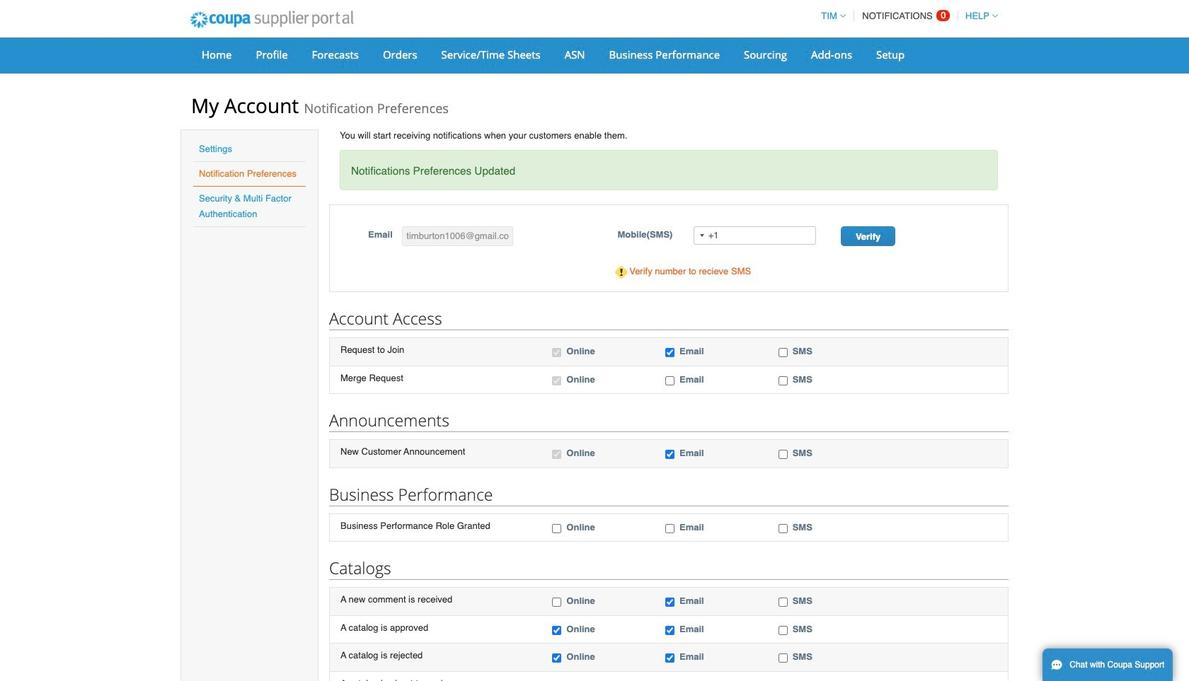 Task type: vqa. For each thing, say whether or not it's contained in the screenshot.
third the invoice from the bottom of the page
no



Task type: locate. For each thing, give the bounding box(es) containing it.
None checkbox
[[552, 348, 562, 358], [665, 348, 675, 358], [552, 376, 562, 386], [665, 450, 675, 460], [778, 450, 788, 460], [665, 524, 675, 534], [778, 524, 788, 534], [552, 598, 562, 608], [665, 626, 675, 636], [778, 626, 788, 636], [552, 654, 562, 664], [665, 654, 675, 664], [552, 348, 562, 358], [665, 348, 675, 358], [552, 376, 562, 386], [665, 450, 675, 460], [778, 450, 788, 460], [665, 524, 675, 534], [778, 524, 788, 534], [552, 598, 562, 608], [665, 626, 675, 636], [778, 626, 788, 636], [552, 654, 562, 664], [665, 654, 675, 664]]

None text field
[[402, 227, 513, 247]]

None checkbox
[[778, 348, 788, 358], [665, 376, 675, 386], [778, 376, 788, 386], [552, 450, 562, 460], [552, 524, 562, 534], [665, 598, 675, 608], [778, 598, 788, 608], [552, 626, 562, 636], [778, 654, 788, 664], [778, 348, 788, 358], [665, 376, 675, 386], [778, 376, 788, 386], [552, 450, 562, 460], [552, 524, 562, 534], [665, 598, 675, 608], [778, 598, 788, 608], [552, 626, 562, 636], [778, 654, 788, 664]]

navigation
[[815, 2, 998, 30]]

Telephone country code field
[[694, 228, 708, 245]]



Task type: describe. For each thing, give the bounding box(es) containing it.
telephone country code image
[[700, 235, 704, 237]]

+1 201-555-0123 text field
[[694, 227, 816, 245]]

coupa supplier portal image
[[181, 2, 363, 38]]



